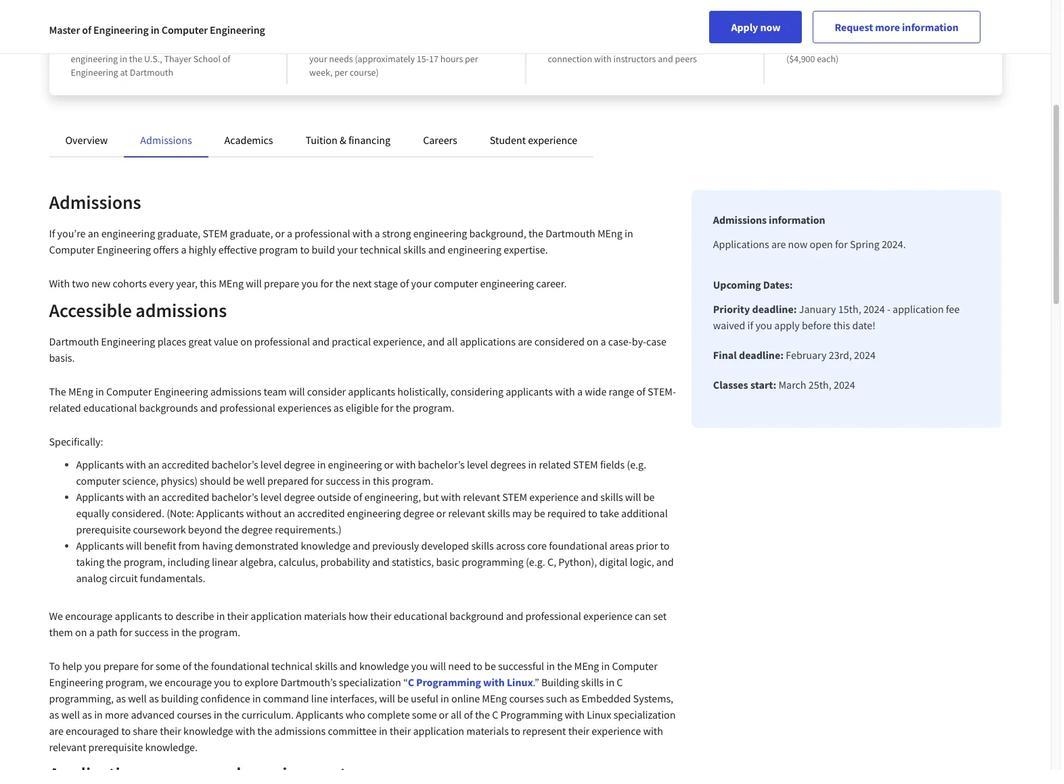 Task type: vqa. For each thing, say whether or not it's contained in the screenshot.
the middle accredited
yes



Task type: locate. For each thing, give the bounding box(es) containing it.
0 vertical spatial application
[[893, 303, 944, 316]]

python),
[[559, 556, 597, 569]]

this inside january 15th, 2024 - application fee waived if you apply before this date!
[[834, 319, 850, 332]]

or down c programming with linux link at bottom
[[439, 709, 449, 722]]

1 vertical spatial program.
[[392, 474, 433, 488]]

admissions down command
[[275, 725, 326, 738]]

1 horizontal spatial program
[[365, 39, 399, 51]]

on inside "lecture videos, hands-on projects, and connection with instructors and peers"
[[637, 39, 647, 51]]

1 vertical spatial your
[[337, 243, 358, 257]]

0 horizontal spatial graduate,
[[157, 227, 201, 240]]

professional inside dartmouth engineering places great value on professional and practical experience, and all applications are considered on a case-by-case basis.
[[254, 335, 310, 349]]

your
[[309, 53, 327, 65], [337, 243, 358, 257], [411, 277, 432, 290]]

courses inside $44,100 total cost pay only for courses you enroll in per term ($4,900 each)
[[835, 39, 865, 51]]

1 vertical spatial foundational
[[211, 660, 269, 673]]

admissions
[[140, 133, 192, 147], [49, 190, 141, 215], [713, 213, 767, 227]]

0 vertical spatial stem
[[203, 227, 228, 240]]

on left case-
[[587, 335, 599, 349]]

a right offers
[[181, 243, 186, 257]]

strong
[[382, 227, 411, 240]]

15th,
[[838, 303, 861, 316]]

per inside $44,100 total cost pay only for courses you enroll in per term ($4,900 each)
[[918, 39, 931, 51]]

application right -
[[893, 303, 944, 316]]

information inside request more information button
[[902, 20, 959, 34]]

we encourage applicants to describe in their application materials how their educational background and professional experience can set them on a path for success in the program.
[[49, 610, 667, 640]]

1 vertical spatial application
[[251, 610, 302, 623]]

of right range
[[637, 385, 646, 399]]

1 vertical spatial courses
[[177, 709, 212, 722]]

to help you prepare for some of the foundational technical skills and knowledge you will need to be successful in the meng in computer engineering program, we encourage you to explore dartmouth's specialization "
[[49, 660, 658, 690]]

for
[[822, 39, 833, 51], [835, 238, 848, 251], [320, 277, 333, 290], [381, 401, 394, 415], [311, 474, 324, 488], [120, 626, 132, 640], [141, 660, 154, 673]]

applicants inside "we encourage applicants to describe in their application materials how their educational background and professional experience can set them on a path for success in the program."
[[115, 610, 162, 623]]

1 graduate, from the left
[[157, 227, 201, 240]]

in inside $44,100 total cost pay only for courses you enroll in per term ($4,900 each)
[[908, 39, 916, 51]]

the inside if you're an engineering graduate, stem graduate, or a professional with a strong engineering background, the dartmouth meng in computer engineering offers a highly effective program to build your technical skills and engineering expertise.
[[529, 227, 543, 240]]

on right them
[[75, 626, 87, 640]]

1 horizontal spatial foundational
[[549, 539, 607, 553]]

calculus,
[[279, 556, 318, 569]]

engineering inside to help you prepare for some of the foundational technical skills and knowledge you will need to be successful in the meng in computer engineering program, we encourage you to explore dartmouth's specialization "
[[49, 676, 103, 690]]

2024 right 25th,
[[834, 378, 855, 392]]

0 horizontal spatial are
[[49, 725, 64, 738]]

1 vertical spatial admissions
[[210, 385, 262, 399]]

skills up embedded
[[581, 676, 604, 690]]

prepare inside to help you prepare for some of the foundational technical skills and knowledge you will need to be successful in the meng in computer engineering program, we encourage you to explore dartmouth's specialization "
[[103, 660, 139, 673]]

more up encouraged on the bottom left of the page
[[105, 709, 129, 722]]

0 horizontal spatial courses
[[177, 709, 212, 722]]

0 vertical spatial more
[[875, 20, 900, 34]]

or
[[275, 227, 285, 240], [384, 458, 394, 472], [436, 507, 446, 521], [439, 709, 449, 722]]

program, inside applicants with an accredited bachelor's level degree in engineering or with bachelor's level degrees in related stem fields (e.g. computer science, physics) should be well prepared for success in this program. applicants with an accredited bachelor's level degree outside of engineering, but with relevant stem experience and skills will be equally considered. (note: applicants without an accredited engineering degree or relevant skills may be required to take additional prerequisite coursework beyond the degree requirements.) applicants will benefit from having demonstrated knowledge and previously developed skills across core foundational areas prior to taking the program, including linear algebra, calculus, probability and statistics, basic programming (e.g. c, python), digital logic, and analog circuit fundamentals.
[[124, 556, 165, 569]]

2 horizontal spatial application
[[893, 303, 944, 316]]

and inside "we encourage applicants to describe in their application materials how their educational background and professional experience can set them on a path for success in the program."
[[506, 610, 523, 623]]

computer down background,
[[434, 277, 478, 290]]

applicants up eligible
[[348, 385, 395, 399]]

1 horizontal spatial are
[[518, 335, 532, 349]]

total
[[834, 20, 861, 37]]

peers
[[675, 53, 697, 65]]

0 vertical spatial courses
[[835, 39, 865, 51]]

how
[[349, 610, 368, 623]]

1 horizontal spatial this
[[373, 474, 390, 488]]

you inside january 15th, 2024 - application fee waived if you apply before this date!
[[756, 319, 772, 332]]

encourage
[[65, 610, 113, 623], [165, 676, 212, 690]]

2 horizontal spatial are
[[772, 238, 786, 251]]

should
[[200, 474, 231, 488]]

2 horizontal spatial your
[[411, 277, 432, 290]]

0 vertical spatial success
[[326, 474, 360, 488]]

0 vertical spatial related
[[49, 401, 81, 415]]

c up embedded
[[617, 676, 623, 690]]

1 horizontal spatial specialization
[[614, 709, 676, 722]]

if you're an engineering graduate, stem graduate, or a professional with a strong engineering background, the dartmouth meng in computer engineering offers a highly effective program to build your technical skills and engineering expertise.
[[49, 227, 633, 257]]

as inside the meng in computer engineering admissions team will consider applicants holistically, considering applicants with a wide range of stem- related educational backgrounds and professional experiences as eligible for the program.
[[334, 401, 344, 415]]

success up 'outside'
[[326, 474, 360, 488]]

may
[[512, 507, 532, 521]]

this right year,
[[200, 277, 217, 290]]

are down the admissions information on the top of page
[[772, 238, 786, 251]]

technical inside if you're an engineering graduate, stem graduate, or a professional with a strong engineering background, the dartmouth meng in computer engineering offers a highly effective program to build your technical skills and engineering expertise.
[[360, 243, 401, 257]]

videos,
[[579, 39, 608, 51]]

them
[[49, 626, 73, 640]]

success inside applicants with an accredited bachelor's level degree in engineering or with bachelor's level degrees in related stem fields (e.g. computer science, physics) should be well prepared for success in this program. applicants with an accredited bachelor's level degree outside of engineering, but with relevant stem experience and skills will be equally considered. (note: applicants without an accredited engineering degree or relevant skills may be required to take additional prerequisite coursework beyond the degree requirements.) applicants will benefit from having demonstrated knowledge and previously developed skills across core foundational areas prior to taking the program, including linear algebra, calculus, probability and statistics, basic programming (e.g. c, python), digital logic, and analog circuit fundamentals.
[[326, 474, 360, 488]]

1 horizontal spatial success
[[326, 474, 360, 488]]

well down programming,
[[61, 709, 80, 722]]

tuition
[[306, 133, 338, 147]]

degree up the schools
[[181, 20, 220, 37]]

advanced
[[131, 709, 175, 722]]

encourage up path
[[65, 610, 113, 623]]

program. down "describe"
[[199, 626, 240, 640]]

of down online
[[464, 709, 473, 722]]

more inside "." building skills in c programming, as well as building confidence in command line interfaces, will be useful in online meng courses such as embedded systems, as well as in more advanced courses in the curriculum. applicants who complete some or all of the c programming with linux specialization are encouraged to share their knowledge with the admissions committee in their application materials to represent their experience with relevant prerequisite knowledge."
[[105, 709, 129, 722]]

0 horizontal spatial more
[[105, 709, 129, 722]]

1 vertical spatial well
[[128, 692, 147, 706]]

skills inside if you're an engineering graduate, stem graduate, or a professional with a strong engineering background, the dartmouth meng in computer engineering offers a highly effective program to build your technical skills and engineering expertise.
[[403, 243, 426, 257]]

0 horizontal spatial related
[[49, 401, 81, 415]]

with up science,
[[126, 458, 146, 472]]

1 vertical spatial program
[[259, 243, 298, 257]]

2 horizontal spatial this
[[834, 319, 850, 332]]

knowledge inside applicants with an accredited bachelor's level degree in engineering or with bachelor's level degrees in related stem fields (e.g. computer science, physics) should be well prepared for success in this program. applicants with an accredited bachelor's level degree outside of engineering, but with relevant stem experience and skills will be equally considered. (note: applicants without an accredited engineering degree or relevant skills may be required to take additional prerequisite coursework beyond the degree requirements.) applicants will benefit from having demonstrated knowledge and previously developed skills across core foundational areas prior to taking the program, including linear algebra, calculus, probability and statistics, basic programming (e.g. c, python), digital logic, and analog circuit fundamentals.
[[301, 539, 351, 553]]

with inside "lecture videos, hands-on projects, and connection with instructors and peers"
[[594, 53, 612, 65]]

you inside $44,100 total cost pay only for courses you enroll in per term ($4,900 each)
[[867, 39, 882, 51]]

represent
[[523, 725, 566, 738]]

engineering up cohorts
[[97, 243, 151, 257]]

materials
[[304, 610, 346, 623], [467, 725, 509, 738]]

linux down successful
[[507, 676, 533, 690]]

0 horizontal spatial educational
[[83, 401, 137, 415]]

background,
[[469, 227, 526, 240]]

professional down the team at left
[[220, 401, 275, 415]]

program. inside the meng in computer engineering admissions team will consider applicants holistically, considering applicants with a wide range of stem- related educational backgrounds and professional experiences as eligible for the program.
[[413, 401, 455, 415]]

&
[[340, 133, 346, 147]]

deadline:
[[752, 303, 797, 316], [739, 349, 784, 362]]

experience up required
[[530, 491, 579, 504]]

for inside $44,100 total cost pay only for courses you enroll in per term ($4,900 each)
[[822, 39, 833, 51]]

of inside "." building skills in c programming, as well as building confidence in command line interfaces, will be useful in online meng courses such as embedded systems, as well as in more advanced courses in the curriculum. applicants who complete some or all of the c programming with linux specialization are encouraged to share their knowledge with the admissions committee in their application materials to represent their experience with relevant prerequisite knowledge."
[[464, 709, 473, 722]]

1 vertical spatial 2024
[[854, 349, 876, 362]]

0 horizontal spatial information
[[769, 213, 825, 227]]

0 horizontal spatial your
[[309, 53, 327, 65]]

program. up but at the bottom left
[[392, 474, 433, 488]]

of inside applicants with an accredited bachelor's level degree in engineering or with bachelor's level degrees in related stem fields (e.g. computer science, physics) should be well prepared for success in this program. applicants with an accredited bachelor's level degree outside of engineering, but with relevant stem experience and skills will be equally considered. (note: applicants without an accredited engineering degree or relevant skills may be required to take additional prerequisite coursework beyond the degree requirements.) applicants will benefit from having demonstrated knowledge and previously developed skills across core foundational areas prior to taking the program, including linear algebra, calculus, probability and statistics, basic programming (e.g. c, python), digital logic, and analog circuit fundamentals.
[[353, 491, 362, 504]]

will up complete
[[379, 692, 395, 706]]

their down complete
[[390, 725, 411, 738]]

application
[[893, 303, 944, 316], [251, 610, 302, 623], [413, 725, 464, 738]]

course)
[[350, 66, 379, 79]]

applicants up equally at left
[[76, 491, 124, 504]]

2 vertical spatial 2024
[[834, 378, 855, 392]]

2 horizontal spatial well
[[247, 474, 265, 488]]

0 horizontal spatial success
[[134, 626, 169, 640]]

probability
[[320, 556, 370, 569]]

applicants
[[76, 458, 124, 472], [76, 491, 124, 504], [196, 507, 244, 521], [76, 539, 124, 553], [296, 709, 344, 722]]

engineering down one
[[71, 53, 118, 65]]

this up engineering,
[[373, 474, 390, 488]]

are
[[772, 238, 786, 251], [518, 335, 532, 349], [49, 725, 64, 738]]

engineering
[[71, 53, 118, 65], [101, 227, 155, 240], [413, 227, 467, 240], [448, 243, 502, 257], [480, 277, 534, 290], [328, 458, 382, 472], [347, 507, 401, 521]]

knowledge inside to help you prepare for some of the foundational technical skills and knowledge you will need to be successful in the meng in computer engineering program, we encourage you to explore dartmouth's specialization "
[[359, 660, 409, 673]]

dartmouth up expertise.
[[546, 227, 595, 240]]

professional down c,
[[526, 610, 581, 623]]

a inside the meng in computer engineering admissions team will consider applicants holistically, considering applicants with a wide range of stem- related educational backgrounds and professional experiences as eligible for the program.
[[577, 385, 583, 399]]

bachelor's down should
[[212, 491, 258, 504]]

spring
[[850, 238, 880, 251]]

program inside if you're an engineering graduate, stem graduate, or a professional with a strong engineering background, the dartmouth meng in computer engineering offers a highly effective program to build your technical skills and engineering expertise.
[[259, 243, 298, 257]]

student experience
[[490, 133, 577, 147]]

admissions down year,
[[136, 299, 227, 323]]

all left applications
[[447, 335, 458, 349]]

having
[[202, 539, 233, 553]]

1 horizontal spatial knowledge
[[301, 539, 351, 553]]

programming inside "." building skills in c programming, as well as building confidence in command line interfaces, will be useful in online meng courses such as embedded systems, as well as in more advanced courses in the curriculum. applicants who complete some or all of the c programming with linux specialization are encouraged to share their knowledge with the admissions committee in their application materials to represent their experience with relevant prerequisite knowledge."
[[501, 709, 563, 722]]

some down useful
[[412, 709, 437, 722]]

an inside earn an ivy league degree from one of the first professional schools of engineering in the u.s., thayer school of engineering at dartmouth
[[100, 20, 114, 37]]

or inside "." building skills in c programming, as well as building confidence in command line interfaces, will be useful in online meng courses such as embedded systems, as well as in more advanced courses in the curriculum. applicants who complete some or all of the c programming with linux specialization are encouraged to share their knowledge with the admissions committee in their application materials to represent their experience with relevant prerequisite knowledge."
[[439, 709, 449, 722]]

0 horizontal spatial computer
[[76, 474, 120, 488]]

additional
[[621, 507, 668, 521]]

2 vertical spatial per
[[335, 66, 348, 79]]

a up with two new cohorts every year, this meng will prepare you for the next stage of your computer engineering career.
[[287, 227, 292, 240]]

2 horizontal spatial stem
[[573, 458, 598, 472]]

classes
[[713, 378, 748, 392]]

experience
[[528, 133, 577, 147], [530, 491, 579, 504], [584, 610, 633, 623], [592, 725, 641, 738]]

0 horizontal spatial program
[[259, 243, 298, 257]]

1 horizontal spatial more
[[875, 20, 900, 34]]

1 vertical spatial encourage
[[165, 676, 212, 690]]

specialization inside "." building skills in c programming, as well as building confidence in command line interfaces, will be useful in online meng courses such as embedded systems, as well as in more advanced courses in the curriculum. applicants who complete some or all of the c programming with linux specialization are encouraged to share their knowledge with the admissions committee in their application materials to represent their experience with relevant prerequisite knowledge."
[[614, 709, 676, 722]]

with
[[594, 53, 612, 65], [353, 227, 373, 240], [555, 385, 575, 399], [126, 458, 146, 472], [396, 458, 416, 472], [126, 491, 146, 504], [441, 491, 461, 504], [483, 676, 505, 690], [565, 709, 585, 722], [235, 725, 255, 738], [643, 725, 663, 738]]

encourage inside to help you prepare for some of the foundational technical skills and knowledge you will need to be successful in the meng in computer engineering program, we encourage you to explore dartmouth's specialization "
[[165, 676, 212, 690]]

0 vertical spatial knowledge
[[301, 539, 351, 553]]

0 vertical spatial materials
[[304, 610, 346, 623]]

build
[[312, 243, 335, 257]]

an up science,
[[148, 458, 160, 472]]

per left term
[[918, 39, 931, 51]]

0 vertical spatial admissions
[[136, 299, 227, 323]]

computer inside to help you prepare for some of the foundational technical skills and knowledge you will need to be successful in the meng in computer engineering program, we encourage you to explore dartmouth's specialization "
[[612, 660, 658, 673]]

1 vertical spatial program,
[[105, 676, 147, 690]]

0 vertical spatial now
[[760, 20, 781, 34]]

0 horizontal spatial per
[[335, 66, 348, 79]]

1 vertical spatial accredited
[[162, 491, 209, 504]]

considering
[[451, 385, 504, 399]]

hands-
[[610, 39, 637, 51]]

relevant inside "." building skills in c programming, as well as building confidence in command line interfaces, will be useful in online meng courses such as embedded systems, as well as in more advanced courses in the curriculum. applicants who complete some or all of the c programming with linux specialization are encouraged to share their knowledge with the admissions committee in their application materials to represent their experience with relevant prerequisite knowledge."
[[49, 741, 86, 755]]

1 vertical spatial computer
[[76, 474, 120, 488]]

2 vertical spatial accredited
[[297, 507, 345, 521]]

complete the program on the schedule that suits your needs (approximately 15-17 hours per week, per course)
[[309, 39, 502, 79]]

2 vertical spatial admissions
[[275, 725, 326, 738]]

are left considered
[[518, 335, 532, 349]]

dartmouth
[[130, 66, 173, 79], [546, 227, 595, 240], [49, 335, 99, 349]]

your inside if you're an engineering graduate, stem graduate, or a professional with a strong engineering background, the dartmouth meng in computer engineering offers a highly effective program to build your technical skills and engineering expertise.
[[337, 243, 358, 257]]

1 vertical spatial this
[[834, 319, 850, 332]]

skills inside to help you prepare for some of the foundational technical skills and knowledge you will need to be successful in the meng in computer engineering program, we encourage you to explore dartmouth's specialization "
[[315, 660, 338, 673]]

(e.g. down core
[[526, 556, 545, 569]]

engineering inside the meng in computer engineering admissions team will consider applicants holistically, considering applicants with a wide range of stem- related educational backgrounds and professional experiences as eligible for the program.
[[154, 385, 208, 399]]

courses inside "." building skills in c programming, as well as building confidence in command line interfaces, will be useful in online meng courses such as embedded systems, as well as in more advanced courses in the curriculum. applicants who complete some or all of the c programming with linux specialization are encouraged to share their knowledge with the admissions committee in their application materials to represent their experience with relevant prerequisite knowledge."
[[177, 709, 212, 722]]

program inside complete the program on the schedule that suits your needs (approximately 15-17 hours per week, per course)
[[365, 39, 399, 51]]

more inside button
[[875, 20, 900, 34]]

1 horizontal spatial graduate,
[[230, 227, 273, 240]]

admissions information
[[713, 213, 825, 227]]

0 vertical spatial deadline:
[[752, 303, 797, 316]]

linux
[[507, 676, 533, 690], [587, 709, 612, 722]]

success inside "we encourage applicants to describe in their application materials how their educational background and professional experience can set them on a path for success in the program."
[[134, 626, 169, 640]]

holistically,
[[398, 385, 449, 399]]

open
[[810, 238, 833, 251]]

or down but at the bottom left
[[436, 507, 446, 521]]

at
[[120, 66, 128, 79]]

$44,100 total cost pay only for courses you enroll in per term ($4,900 each)
[[787, 20, 952, 65]]

applicants up path
[[115, 610, 162, 623]]

or inside if you're an engineering graduate, stem graduate, or a professional with a strong engineering background, the dartmouth meng in computer engineering offers a highly effective program to build your technical skills and engineering expertise.
[[275, 227, 285, 240]]

2 vertical spatial dartmouth
[[49, 335, 99, 349]]

c
[[408, 676, 414, 690], [617, 676, 623, 690], [492, 709, 498, 722]]

the inside the meng in computer engineering admissions team will consider applicants holistically, considering applicants with a wide range of stem- related educational backgrounds and professional experiences as eligible for the program.
[[396, 401, 411, 415]]

a left 'wide'
[[577, 385, 583, 399]]

1 vertical spatial technical
[[271, 660, 313, 673]]

more
[[875, 20, 900, 34], [105, 709, 129, 722]]

experience down embedded
[[592, 725, 641, 738]]

complete
[[367, 709, 410, 722]]

an down science,
[[148, 491, 160, 504]]

linux inside "." building skills in c programming, as well as building confidence in command line interfaces, will be useful in online meng courses such as embedded systems, as well as in more advanced courses in the curriculum. applicants who complete some or all of the c programming with linux specialization are encouraged to share their knowledge with the admissions committee in their application materials to represent their experience with relevant prerequisite knowledge."
[[587, 709, 612, 722]]

cohorts
[[113, 277, 147, 290]]

0 vertical spatial (e.g.
[[627, 458, 647, 472]]

1 vertical spatial success
[[134, 626, 169, 640]]

february
[[786, 349, 827, 362]]

1 vertical spatial are
[[518, 335, 532, 349]]

application inside "." building skills in c programming, as well as building confidence in command line interfaces, will be useful in online meng courses such as embedded systems, as well as in more advanced courses in the curriculum. applicants who complete some or all of the c programming with linux specialization are encouraged to share their knowledge with the admissions committee in their application materials to represent their experience with relevant prerequisite knowledge."
[[413, 725, 464, 738]]

1 horizontal spatial now
[[788, 238, 808, 251]]

relevant down encouraged on the bottom left of the page
[[49, 741, 86, 755]]

0 vertical spatial some
[[156, 660, 180, 673]]

0 horizontal spatial c
[[408, 676, 414, 690]]

courses
[[835, 39, 865, 51], [177, 709, 212, 722]]

1 horizontal spatial educational
[[394, 610, 447, 623]]

2 vertical spatial relevant
[[49, 741, 86, 755]]

as right programming,
[[116, 692, 126, 706]]

master
[[49, 23, 80, 37]]

0 horizontal spatial stem
[[203, 227, 228, 240]]

apply now button
[[710, 11, 802, 43]]

building
[[541, 676, 579, 690]]

prerequisite down equally at left
[[76, 523, 131, 537]]

or up engineering,
[[384, 458, 394, 472]]

now inside button
[[760, 20, 781, 34]]

0 vertical spatial 2024
[[864, 303, 885, 316]]

every
[[149, 277, 174, 290]]

outside
[[317, 491, 351, 504]]

0 horizontal spatial linux
[[507, 676, 533, 690]]

lecture videos, hands-on projects, and connection with instructors and peers
[[548, 39, 701, 65]]

materials inside "we encourage applicants to describe in their application materials how their educational background and professional experience can set them on a path for success in the program."
[[304, 610, 346, 623]]

with inside the meng in computer engineering admissions team will consider applicants holistically, considering applicants with a wide range of stem- related educational backgrounds and professional experiences as eligible for the program.
[[555, 385, 575, 399]]

1 horizontal spatial related
[[539, 458, 571, 472]]

2 horizontal spatial dartmouth
[[546, 227, 595, 240]]

required
[[548, 507, 586, 521]]

computer up equally at left
[[76, 474, 120, 488]]

educational inside "we encourage applicants to describe in their application materials how their educational background and professional experience can set them on a path for success in the program."
[[394, 610, 447, 623]]

foundational inside to help you prepare for some of the foundational technical skills and knowledge you will need to be successful in the meng in computer engineering program, we encourage you to explore dartmouth's specialization "
[[211, 660, 269, 673]]

and
[[685, 39, 701, 51], [658, 53, 673, 65], [428, 243, 446, 257], [312, 335, 330, 349], [427, 335, 445, 349], [200, 401, 218, 415], [581, 491, 598, 504], [353, 539, 370, 553], [372, 556, 390, 569], [656, 556, 674, 569], [506, 610, 523, 623], [340, 660, 357, 673]]

dartmouth down u.s.,
[[130, 66, 173, 79]]

0 horizontal spatial technical
[[271, 660, 313, 673]]

fundamentals.
[[140, 572, 205, 586]]

as
[[334, 401, 344, 415], [116, 692, 126, 706], [149, 692, 159, 706], [570, 692, 580, 706], [49, 709, 59, 722], [82, 709, 92, 722]]

1 horizontal spatial programming
[[501, 709, 563, 722]]

1 vertical spatial educational
[[394, 610, 447, 623]]

priority deadline:
[[713, 303, 797, 316]]

admissions inside "." building skills in c programming, as well as building confidence in command line interfaces, will be useful in online meng courses such as embedded systems, as well as in more advanced courses in the curriculum. applicants who complete some or all of the c programming with linux specialization are encouraged to share their knowledge with the admissions committee in their application materials to represent their experience with relevant prerequisite knowledge."
[[275, 725, 326, 738]]

level up without
[[260, 491, 282, 504]]

dartmouth up basis.
[[49, 335, 99, 349]]

league
[[137, 20, 178, 37]]

encourage inside "we encourage applicants to describe in their application materials how their educational background and professional experience can set them on a path for success in the program."
[[65, 610, 113, 623]]

knowledge up "
[[359, 660, 409, 673]]

their right how
[[370, 610, 392, 623]]

line
[[311, 692, 328, 706]]

1 vertical spatial some
[[412, 709, 437, 722]]

with down videos, on the right top of the page
[[594, 53, 612, 65]]

2 vertical spatial stem
[[502, 491, 527, 504]]

case
[[646, 335, 667, 349]]

will
[[246, 277, 262, 290], [289, 385, 305, 399], [625, 491, 641, 504], [126, 539, 142, 553], [430, 660, 446, 673], [379, 692, 395, 706]]

computer inside applicants with an accredited bachelor's level degree in engineering or with bachelor's level degrees in related stem fields (e.g. computer science, physics) should be well prepared for success in this program. applicants with an accredited bachelor's level degree outside of engineering, but with relevant stem experience and skills will be equally considered. (note: applicants without an accredited engineering degree or relevant skills may be required to take additional prerequisite coursework beyond the degree requirements.) applicants will benefit from having demonstrated knowledge and previously developed skills across core foundational areas prior to taking the program, including linear algebra, calculus, probability and statistics, basic programming (e.g. c, python), digital logic, and analog circuit fundamentals.
[[76, 474, 120, 488]]

prepare
[[264, 277, 299, 290], [103, 660, 139, 673]]

1 horizontal spatial materials
[[467, 725, 509, 738]]

0 vertical spatial accredited
[[162, 458, 209, 472]]

will up experiences
[[289, 385, 305, 399]]

dartmouth inside earn an ivy league degree from one of the first professional schools of engineering in the u.s., thayer school of engineering at dartmouth
[[130, 66, 173, 79]]

programming down need
[[416, 676, 481, 690]]

0 horizontal spatial prepare
[[103, 660, 139, 673]]

1 horizontal spatial application
[[413, 725, 464, 738]]

prerequisite inside applicants with an accredited bachelor's level degree in engineering or with bachelor's level degrees in related stem fields (e.g. computer science, physics) should be well prepared for success in this program. applicants with an accredited bachelor's level degree outside of engineering, but with relevant stem experience and skills will be equally considered. (note: applicants without an accredited engineering degree or relevant skills may be required to take additional prerequisite coursework beyond the degree requirements.) applicants will benefit from having demonstrated knowledge and previously developed skills across core foundational areas prior to taking the program, including linear algebra, calculus, probability and statistics, basic programming (e.g. c, python), digital logic, and analog circuit fundamentals.
[[76, 523, 131, 537]]

educational inside the meng in computer engineering admissions team will consider applicants holistically, considering applicants with a wide range of stem- related educational backgrounds and professional experiences as eligible for the program.
[[83, 401, 137, 415]]

1 horizontal spatial information
[[902, 20, 959, 34]]

bachelor's up should
[[212, 458, 258, 472]]

application inside "we encourage applicants to describe in their application materials how their educational background and professional experience can set them on a path for success in the program."
[[251, 610, 302, 623]]

engineering down accessible admissions
[[101, 335, 155, 349]]

1 vertical spatial more
[[105, 709, 129, 722]]

accredited up physics)
[[162, 458, 209, 472]]

for up we
[[141, 660, 154, 673]]

on up (approximately
[[401, 39, 411, 51]]

accredited
[[162, 458, 209, 472], [162, 491, 209, 504], [297, 507, 345, 521]]

earn an ivy league degree from one of the first professional schools of engineering in the u.s., thayer school of engineering at dartmouth
[[71, 20, 243, 79]]

1 horizontal spatial (e.g.
[[627, 458, 647, 472]]

bachelor's
[[212, 458, 258, 472], [418, 458, 465, 472], [212, 491, 258, 504]]

2 horizontal spatial per
[[918, 39, 931, 51]]

2024
[[864, 303, 885, 316], [854, 349, 876, 362], [834, 378, 855, 392]]

program.
[[413, 401, 455, 415], [392, 474, 433, 488], [199, 626, 240, 640]]

prerequisite down encouraged on the bottom left of the page
[[88, 741, 143, 755]]

meng inside if you're an engineering graduate, stem graduate, or a professional with a strong engineering background, the dartmouth meng in computer engineering offers a highly effective program to build your technical skills and engineering expertise.
[[598, 227, 623, 240]]

0 vertical spatial are
[[772, 238, 786, 251]]

all inside dartmouth engineering places great value on professional and practical experience, and all applications are considered on a case-by-case basis.
[[447, 335, 458, 349]]

1 vertical spatial related
[[539, 458, 571, 472]]

related inside applicants with an accredited bachelor's level degree in engineering or with bachelor's level degrees in related stem fields (e.g. computer science, physics) should be well prepared for success in this program. applicants with an accredited bachelor's level degree outside of engineering, but with relevant stem experience and skills will be equally considered. (note: applicants without an accredited engineering degree or relevant skills may be required to take additional prerequisite coursework beyond the degree requirements.) applicants will benefit from having demonstrated knowledge and previously developed skills across core foundational areas prior to taking the program, including linear algebra, calculus, probability and statistics, basic programming (e.g. c, python), digital logic, and analog circuit fundamentals.
[[539, 458, 571, 472]]

2 vertical spatial application
[[413, 725, 464, 738]]

0 vertical spatial information
[[902, 20, 959, 34]]

as up 'advanced' on the bottom left of the page
[[149, 692, 159, 706]]

explore
[[245, 676, 278, 690]]

1 vertical spatial materials
[[467, 725, 509, 738]]

admissions link
[[140, 133, 192, 147]]

1 horizontal spatial some
[[412, 709, 437, 722]]

(approximately
[[355, 53, 415, 65]]

related right "degrees"
[[539, 458, 571, 472]]

applicants up taking at the bottom left of page
[[76, 539, 124, 553]]

this inside applicants with an accredited bachelor's level degree in engineering or with bachelor's level degrees in related stem fields (e.g. computer science, physics) should be well prepared for success in this program. applicants with an accredited bachelor's level degree outside of engineering, but with relevant stem experience and skills will be equally considered. (note: applicants without an accredited engineering degree or relevant skills may be required to take additional prerequisite coursework beyond the degree requirements.) applicants will benefit from having demonstrated knowledge and previously developed skills across core foundational areas prior to taking the program, including linear algebra, calculus, probability and statistics, basic programming (e.g. c, python), digital logic, and analog circuit fundamentals.
[[373, 474, 390, 488]]

c up useful
[[408, 676, 414, 690]]

per down needs
[[335, 66, 348, 79]]

your up the week,
[[309, 53, 327, 65]]

knowledge down confidence at bottom left
[[183, 725, 233, 738]]

0 vertical spatial encourage
[[65, 610, 113, 623]]

admissions left the team at left
[[210, 385, 262, 399]]

on inside "we encourage applicants to describe in their application materials how their educational background and professional experience can set them on a path for success in the program."
[[75, 626, 87, 640]]

to left build
[[300, 243, 310, 257]]

science,
[[122, 474, 159, 488]]

deadline: up start:
[[739, 349, 784, 362]]

2024 for classes start: march 25th, 2024
[[834, 378, 855, 392]]

program, inside to help you prepare for some of the foundational technical skills and knowledge you will need to be successful in the meng in computer engineering program, we encourage you to explore dartmouth's specialization "
[[105, 676, 147, 690]]

educational
[[83, 401, 137, 415], [394, 610, 447, 623]]

(note:
[[167, 507, 194, 521]]

and inside to help you prepare for some of the foundational technical skills and knowledge you will need to be successful in the meng in computer engineering program, we encourage you to explore dartmouth's specialization "
[[340, 660, 357, 673]]

stem up 'may'
[[502, 491, 527, 504]]

an right you're
[[88, 227, 99, 240]]

0 vertical spatial all
[[447, 335, 458, 349]]

materials inside "." building skills in c programming, as well as building confidence in command line interfaces, will be useful in online meng courses such as embedded systems, as well as in more advanced courses in the curriculum. applicants who complete some or all of the c programming with linux specialization are encouraged to share their knowledge with the admissions committee in their application materials to represent their experience with relevant prerequisite knowledge."
[[467, 725, 509, 738]]

classes start: march 25th, 2024
[[713, 378, 855, 392]]

january 15th, 2024 - application fee waived if you apply before this date!
[[713, 303, 960, 332]]



Task type: describe. For each thing, give the bounding box(es) containing it.
prerequisite for to
[[88, 741, 143, 755]]

experiences
[[278, 401, 331, 415]]

enroll
[[883, 39, 906, 51]]

related inside the meng in computer engineering admissions team will consider applicants holistically, considering applicants with a wide range of stem- related educational backgrounds and professional experiences as eligible for the program.
[[49, 401, 81, 415]]

1 horizontal spatial stem
[[502, 491, 527, 504]]

degree up prepared
[[284, 458, 315, 472]]

stem inside if you're an engineering graduate, stem graduate, or a professional with a strong engineering background, the dartmouth meng in computer engineering offers a highly effective program to build your technical skills and engineering expertise.
[[203, 227, 228, 240]]

statistics,
[[392, 556, 434, 569]]

with up considered.
[[126, 491, 146, 504]]

1 horizontal spatial applicants
[[348, 385, 395, 399]]

you right help
[[84, 660, 101, 673]]

you're
[[57, 227, 86, 240]]

of down the schools
[[223, 53, 230, 65]]

foundational inside applicants with an accredited bachelor's level degree in engineering or with bachelor's level degrees in related stem fields (e.g. computer science, physics) should be well prepared for success in this program. applicants with an accredited bachelor's level degree outside of engineering, but with relevant stem experience and skills will be equally considered. (note: applicants without an accredited engineering degree or relevant skills may be required to take additional prerequisite coursework beyond the degree requirements.) applicants will benefit from having demonstrated knowledge and previously developed skills across core foundational areas prior to taking the program, including linear algebra, calculus, probability and statistics, basic programming (e.g. c, python), digital logic, and analog circuit fundamentals.
[[549, 539, 607, 553]]

be inside to help you prepare for some of the foundational technical skills and knowledge you will need to be successful in the meng in computer engineering program, we encourage you to explore dartmouth's specialization "
[[485, 660, 496, 673]]

1 vertical spatial stem
[[573, 458, 598, 472]]

committee
[[328, 725, 377, 738]]

1 horizontal spatial per
[[465, 53, 478, 65]]

such
[[546, 692, 567, 706]]

if
[[49, 227, 55, 240]]

are inside "." building skills in c programming, as well as building confidence in command line interfaces, will be useful in online meng courses such as embedded systems, as well as in more advanced courses in the curriculum. applicants who complete some or all of the c programming with linux specialization are encouraged to share their knowledge with the admissions committee in their application materials to represent their experience with relevant prerequisite knowledge."
[[49, 725, 64, 738]]

skills left 'may'
[[488, 507, 510, 521]]

to left share
[[121, 725, 131, 738]]

will left 'benefit'
[[126, 539, 142, 553]]

core
[[527, 539, 547, 553]]

skills inside "." building skills in c programming, as well as building confidence in command line interfaces, will be useful in online meng courses such as embedded systems, as well as in more advanced courses in the curriculum. applicants who complete some or all of the c programming with linux specialization are encouraged to share their knowledge with the admissions committee in their application materials to represent their experience with relevant prerequisite knowledge."
[[581, 676, 604, 690]]

level left "degrees"
[[467, 458, 488, 472]]

on inside complete the program on the schedule that suits your needs (approximately 15-17 hours per week, per course)
[[401, 39, 411, 51]]

degree down without
[[242, 523, 273, 537]]

0 vertical spatial relevant
[[463, 491, 500, 504]]

2 graduate, from the left
[[230, 227, 273, 240]]

program. inside applicants with an accredited bachelor's level degree in engineering or with bachelor's level degrees in related stem fields (e.g. computer science, physics) should be well prepared for success in this program. applicants with an accredited bachelor's level degree outside of engineering, but with relevant stem experience and skills will be equally considered. (note: applicants without an accredited engineering degree or relevant skills may be required to take additional prerequisite coursework beyond the degree requirements.) applicants will benefit from having demonstrated knowledge and previously developed skills across core foundational areas prior to taking the program, including linear algebra, calculus, probability and statistics, basic programming (e.g. c, python), digital logic, and analog circuit fundamentals.
[[392, 474, 433, 488]]

deadline: for final
[[739, 349, 784, 362]]

experience inside "." building skills in c programming, as well as building confidence in command line interfaces, will be useful in online meng courses such as embedded systems, as well as in more advanced courses in the curriculum. applicants who complete some or all of the c programming with linux specialization are encouraged to share their knowledge with the admissions committee in their application materials to represent their experience with relevant prerequisite knowledge."
[[592, 725, 641, 738]]

0 horizontal spatial programming
[[416, 676, 481, 690]]

be inside "." building skills in c programming, as well as building confidence in command line interfaces, will be useful in online meng courses such as embedded systems, as well as in more advanced courses in the curriculum. applicants who complete some or all of the c programming with linux specialization are encouraged to share their knowledge with the admissions committee in their application materials to represent their experience with relevant prerequisite knowledge."
[[397, 692, 409, 706]]

1 horizontal spatial c
[[492, 709, 498, 722]]

to left represent
[[511, 725, 520, 738]]

week,
[[309, 66, 333, 79]]

path
[[97, 626, 117, 640]]

to inside "we encourage applicants to describe in their application materials how their educational background and professional experience can set them on a path for success in the program."
[[164, 610, 173, 623]]

school
[[193, 53, 221, 65]]

prerequisite for equally
[[76, 523, 131, 537]]

linear
[[212, 556, 238, 569]]

the meng in computer engineering admissions team will consider applicants holistically, considering applicants with a wide range of stem- related educational backgrounds and professional experiences as eligible for the program.
[[49, 385, 676, 415]]

set
[[653, 610, 667, 623]]

considered.
[[112, 507, 164, 521]]

applicants down specifically:
[[76, 458, 124, 472]]

1 vertical spatial (e.g.
[[526, 556, 545, 569]]

for inside applicants with an accredited bachelor's level degree in engineering or with bachelor's level degrees in related stem fields (e.g. computer science, physics) should be well prepared for success in this program. applicants with an accredited bachelor's level degree outside of engineering, but with relevant stem experience and skills will be equally considered. (note: applicants without an accredited engineering degree or relevant skills may be required to take additional prerequisite coursework beyond the degree requirements.) applicants will benefit from having demonstrated knowledge and previously developed skills across core foundational areas prior to taking the program, including linear algebra, calculus, probability and statistics, basic programming (e.g. c, python), digital logic, and analog circuit fundamentals.
[[311, 474, 324, 488]]

career.
[[536, 277, 567, 290]]

bachelor's up but at the bottom left
[[418, 458, 465, 472]]

knowledge inside "." building skills in c programming, as well as building confidence in command line interfaces, will be useful in online meng courses such as embedded systems, as well as in more advanced courses in the curriculum. applicants who complete some or all of the c programming with linux specialization are encouraged to share their knowledge with the admissions committee in their application materials to represent their experience with relevant prerequisite knowledge."
[[183, 725, 233, 738]]

schedule
[[428, 39, 463, 51]]

engineering down engineering,
[[347, 507, 401, 521]]

with down 'such'
[[565, 709, 585, 722]]

as up encouraged on the bottom left of the page
[[82, 709, 92, 722]]

engineering inside dartmouth engineering places great value on professional and practical experience, and all applications are considered on a case-by-case basis.
[[101, 335, 155, 349]]

places
[[157, 335, 186, 349]]

dates:
[[763, 278, 793, 292]]

to up c programming with linux
[[473, 660, 483, 673]]

professional inside if you're an engineering graduate, stem graduate, or a professional with a strong engineering background, the dartmouth meng in computer engineering offers a highly effective program to build your technical skills and engineering expertise.
[[295, 227, 350, 240]]

share
[[133, 725, 158, 738]]

two
[[72, 277, 89, 290]]

skills up the take on the bottom right of the page
[[601, 491, 623, 504]]

applicants up 'beyond' at left bottom
[[196, 507, 244, 521]]

engineering down expertise.
[[480, 277, 534, 290]]

professional inside "we encourage applicants to describe in their application materials how their educational background and professional experience can set them on a path for success in the program."
[[526, 610, 581, 623]]

professional inside the meng in computer engineering admissions team will consider applicants holistically, considering applicants with a wide range of stem- related educational backgrounds and professional experiences as eligible for the program.
[[220, 401, 275, 415]]

some inside "." building skills in c programming, as well as building confidence in command line interfaces, will be useful in online meng courses such as embedded systems, as well as in more advanced courses in the curriculum. applicants who complete some or all of the c programming with linux specialization are encouraged to share their knowledge with the admissions committee in their application materials to represent their experience with relevant prerequisite knowledge."
[[412, 709, 437, 722]]

c programming with linux link
[[408, 676, 533, 690]]

1 vertical spatial now
[[788, 238, 808, 251]]

admissions inside the meng in computer engineering admissions team will consider applicants holistically, considering applicants with a wide range of stem- related educational backgrounds and professional experiences as eligible for the program.
[[210, 385, 262, 399]]

engineering right strong on the left top of page
[[413, 227, 467, 240]]

-
[[887, 303, 891, 316]]

for right open
[[835, 238, 848, 251]]

team
[[264, 385, 287, 399]]

computer inside if you're an engineering graduate, stem graduate, or a professional with a strong engineering background, the dartmouth meng in computer engineering offers a highly effective program to build your technical skills and engineering expertise.
[[49, 243, 95, 257]]

will inside to help you prepare for some of the foundational technical skills and knowledge you will need to be successful in the meng in computer engineering program, we encourage you to explore dartmouth's specialization "
[[430, 660, 446, 673]]

from
[[71, 39, 91, 51]]

degree inside earn an ivy league degree from one of the first professional schools of engineering in the u.s., thayer school of engineering at dartmouth
[[181, 20, 220, 37]]

requirements.)
[[275, 523, 342, 537]]

for inside "we encourage applicants to describe in their application materials how their educational background and professional experience can set them on a path for success in the program."
[[120, 626, 132, 640]]

for down build
[[320, 277, 333, 290]]

circuit
[[109, 572, 138, 586]]

23rd,
[[829, 349, 852, 362]]

master of engineering in computer engineering
[[49, 23, 265, 37]]

engineering inside if you're an engineering graduate, stem graduate, or a professional with a strong engineering background, the dartmouth meng in computer engineering offers a highly effective program to build your technical skills and engineering expertise.
[[97, 243, 151, 257]]

consider
[[307, 385, 346, 399]]

2 horizontal spatial applicants
[[506, 385, 553, 399]]

2 horizontal spatial c
[[617, 676, 623, 690]]

program. inside "we encourage applicants to describe in their application materials how their educational background and professional experience can set them on a path for success in the program."
[[199, 626, 240, 640]]

march
[[779, 378, 807, 392]]

of right stage
[[400, 277, 409, 290]]

case-
[[608, 335, 632, 349]]

meng inside to help you prepare for some of the foundational technical skills and knowledge you will need to be successful in the meng in computer engineering program, we encourage you to explore dartmouth's specialization "
[[574, 660, 599, 673]]

well inside applicants with an accredited bachelor's level degree in engineering or with bachelor's level degrees in related stem fields (e.g. computer science, physics) should be well prepared for success in this program. applicants with an accredited bachelor's level degree outside of engineering, but with relevant stem experience and skills will be equally considered. (note: applicants without an accredited engineering degree or relevant skills may be required to take additional prerequisite coursework beyond the degree requirements.) applicants will benefit from having demonstrated knowledge and previously developed skills across core foundational areas prior to taking the program, including linear algebra, calculus, probability and statistics, basic programming (e.g. c, python), digital logic, and analog circuit fundamentals.
[[247, 474, 265, 488]]

engineering up 'outside'
[[328, 458, 382, 472]]

experience right student
[[528, 133, 577, 147]]

new
[[91, 277, 111, 290]]

we
[[149, 676, 162, 690]]

in inside if you're an engineering graduate, stem graduate, or a professional with a strong engineering background, the dartmouth meng in computer engineering offers a highly effective program to build your technical skills and engineering expertise.
[[625, 227, 633, 240]]

a left strong on the left top of page
[[375, 227, 380, 240]]

with up engineering,
[[396, 458, 416, 472]]

will up additional
[[625, 491, 641, 504]]

financing
[[349, 133, 391, 147]]

from
[[178, 539, 200, 553]]

their up knowledge.
[[160, 725, 181, 738]]

2024 inside january 15th, 2024 - application fee waived if you apply before this date!
[[864, 303, 885, 316]]

1 vertical spatial information
[[769, 213, 825, 227]]

engineering up offers
[[101, 227, 155, 240]]

of up from
[[82, 23, 91, 37]]

final deadline: february 23rd, 2024
[[713, 349, 876, 362]]

and inside the meng in computer engineering admissions team will consider applicants holistically, considering applicants with a wide range of stem- related educational backgrounds and professional experiences as eligible for the program.
[[200, 401, 218, 415]]

value
[[214, 335, 238, 349]]

with right but at the bottom left
[[441, 491, 461, 504]]

as down programming,
[[49, 709, 59, 722]]

specifically:
[[49, 435, 105, 449]]

will down effective
[[246, 277, 262, 290]]

earn
[[71, 20, 97, 37]]

to right prior
[[660, 539, 670, 553]]

upcoming dates:
[[713, 278, 793, 292]]

specialization inside to help you prepare for some of the foundational technical skills and knowledge you will need to be successful in the meng in computer engineering program, we encourage you to explore dartmouth's specialization "
[[339, 676, 401, 690]]

of inside to help you prepare for some of the foundational technical skills and knowledge you will need to be successful in the meng in computer engineering program, we encourage you to explore dartmouth's specialization "
[[183, 660, 192, 673]]

areas
[[610, 539, 634, 553]]

their right represent
[[568, 725, 590, 738]]

some inside to help you prepare for some of the foundational technical skills and knowledge you will need to be successful in the meng in computer engineering program, we encourage you to explore dartmouth's specialization "
[[156, 660, 180, 673]]

wide
[[585, 385, 607, 399]]

an inside if you're an engineering graduate, stem graduate, or a professional with a strong engineering background, the dartmouth meng in computer engineering offers a highly effective program to build your technical skills and engineering expertise.
[[88, 227, 99, 240]]

highly
[[189, 243, 216, 257]]

dartmouth inside if you're an engineering graduate, stem graduate, or a professional with a strong engineering background, the dartmouth meng in computer engineering offers a highly effective program to build your technical skills and engineering expertise.
[[546, 227, 595, 240]]

january
[[799, 303, 836, 316]]

be right 'may'
[[534, 507, 545, 521]]

that
[[465, 39, 482, 51]]

to up confidence at bottom left
[[233, 676, 242, 690]]

of right the schools
[[235, 39, 243, 51]]

request more information button
[[813, 11, 980, 43]]

of right one
[[110, 39, 118, 51]]

stage
[[374, 277, 398, 290]]

skills up programming
[[471, 539, 494, 553]]

but
[[423, 491, 439, 504]]

engineering up one
[[93, 23, 149, 37]]

with up the meng courses
[[483, 676, 505, 690]]

with down curriculum.
[[235, 725, 255, 738]]

upcoming
[[713, 278, 761, 292]]

accessible admissions
[[49, 299, 227, 323]]

basic
[[436, 556, 460, 569]]

to left the take on the bottom right of the page
[[588, 507, 598, 521]]

level up prepared
[[260, 458, 282, 472]]

."
[[533, 676, 539, 690]]

a inside dartmouth engineering places great value on professional and practical experience, and all applications are considered on a case-by-case basis.
[[601, 335, 606, 349]]

offers
[[153, 243, 179, 257]]

dartmouth inside dartmouth engineering places great value on professional and practical experience, and all applications are considered on a case-by-case basis.
[[49, 335, 99, 349]]

programming
[[462, 556, 524, 569]]

the inside "we encourage applicants to describe in their application materials how their educational background and professional experience can set them on a path for success in the program."
[[182, 626, 197, 640]]

demonstrated
[[235, 539, 299, 553]]

in inside earn an ivy league degree from one of the first professional schools of engineering in the u.s., thayer school of engineering at dartmouth
[[120, 53, 127, 65]]

on right value
[[240, 335, 252, 349]]

u.s.,
[[144, 53, 162, 65]]

range
[[609, 385, 634, 399]]

student experience link
[[490, 133, 577, 147]]

engineering inside earn an ivy league degree from one of the first professional schools of engineering in the u.s., thayer school of engineering at dartmouth
[[71, 53, 118, 65]]

with down systems,
[[643, 725, 663, 738]]

needs
[[329, 53, 353, 65]]

2 vertical spatial your
[[411, 277, 432, 290]]

tuition & financing link
[[306, 133, 391, 147]]

help
[[62, 660, 82, 673]]

1 horizontal spatial prepare
[[264, 277, 299, 290]]

effective
[[219, 243, 257, 257]]

engineering inside earn an ivy league degree from one of the first professional schools of engineering in the u.s., thayer school of engineering at dartmouth
[[71, 66, 118, 79]]

applications
[[460, 335, 516, 349]]

degrees
[[490, 458, 526, 472]]

c,
[[548, 556, 556, 569]]

take
[[600, 507, 619, 521]]

with inside if you're an engineering graduate, stem graduate, or a professional with a strong engineering background, the dartmouth meng in computer engineering offers a highly effective program to build your technical skills and engineering expertise.
[[353, 227, 373, 240]]

their right "describe"
[[227, 610, 249, 623]]

professional inside earn an ivy league degree from one of the first professional schools of engineering in the u.s., thayer school of engineering at dartmouth
[[152, 39, 201, 51]]

academics link
[[224, 133, 273, 147]]

if
[[748, 319, 754, 332]]

be up additional
[[643, 491, 655, 504]]

start:
[[751, 378, 777, 392]]

apply
[[731, 20, 758, 34]]

1 horizontal spatial well
[[128, 692, 147, 706]]

degree down but at the bottom left
[[403, 507, 434, 521]]

are inside dartmouth engineering places great value on professional and practical experience, and all applications are considered on a case-by-case basis.
[[518, 335, 532, 349]]

you down build
[[302, 277, 318, 290]]

systems,
[[633, 692, 674, 706]]

will inside the meng in computer engineering admissions team will consider applicants holistically, considering applicants with a wide range of stem- related educational backgrounds and professional experiences as eligible for the program.
[[289, 385, 305, 399]]

deadline: for priority
[[752, 303, 797, 316]]

experience inside "we encourage applicants to describe in their application materials how their educational background and professional experience can set them on a path for success in the program."
[[584, 610, 633, 623]]

meng inside the meng in computer engineering admissions team will consider applicants holistically, considering applicants with a wide range of stem- related educational backgrounds and professional experiences as eligible for the program.
[[68, 385, 93, 399]]

your inside complete the program on the schedule that suits your needs (approximately 15-17 hours per week, per course)
[[309, 53, 327, 65]]

year,
[[176, 277, 198, 290]]

you up useful
[[411, 660, 428, 673]]

1 vertical spatial relevant
[[448, 507, 485, 521]]

who
[[346, 709, 365, 722]]

and inside if you're an engineering graduate, stem graduate, or a professional with a strong engineering background, the dartmouth meng in computer engineering offers a highly effective program to build your technical skills and engineering expertise.
[[428, 243, 446, 257]]

a inside "we encourage applicants to describe in their application materials how their educational background and professional experience can set them on a path for success in the program."
[[89, 626, 95, 640]]

2024 for final deadline: february 23rd, 2024
[[854, 349, 876, 362]]

taking
[[76, 556, 104, 569]]

will inside "." building skills in c programming, as well as building confidence in command line interfaces, will be useful in online meng courses such as embedded systems, as well as in more advanced courses in the curriculum. applicants who complete some or all of the c programming with linux specialization are encouraged to share their knowledge with the admissions committee in their application materials to represent their experience with relevant prerequisite knowledge."
[[379, 692, 395, 706]]

applications
[[713, 238, 769, 251]]

beyond
[[188, 523, 222, 537]]

you up confidence at bottom left
[[214, 676, 231, 690]]

programming,
[[49, 692, 114, 706]]

computer up thayer
[[162, 23, 208, 37]]

date!
[[852, 319, 876, 332]]

0 vertical spatial linux
[[507, 676, 533, 690]]

engineering up the schools
[[210, 23, 265, 37]]

for inside to help you prepare for some of the foundational technical skills and knowledge you will need to be successful in the meng in computer engineering program, we encourage you to explore dartmouth's specialization "
[[141, 660, 154, 673]]

0 vertical spatial this
[[200, 277, 217, 290]]

computer inside the meng in computer engineering admissions team will consider applicants holistically, considering applicants with a wide range of stem- related educational backgrounds and professional experiences as eligible for the program.
[[106, 385, 152, 399]]

degree down prepared
[[284, 491, 315, 504]]

building
[[161, 692, 198, 706]]

applicants inside "." building skills in c programming, as well as building confidence in command line interfaces, will be useful in online meng courses such as embedded systems, as well as in more advanced courses in the curriculum. applicants who complete some or all of the c programming with linux specialization are encouraged to share their knowledge with the admissions committee in their application materials to represent their experience with relevant prerequisite knowledge."
[[296, 709, 344, 722]]

as right 'such'
[[570, 692, 580, 706]]

0 horizontal spatial well
[[61, 709, 80, 722]]

be right should
[[233, 474, 244, 488]]

0 vertical spatial computer
[[434, 277, 478, 290]]

to inside if you're an engineering graduate, stem graduate, or a professional with a strong engineering background, the dartmouth meng in computer engineering offers a highly effective program to build your technical skills and engineering expertise.
[[300, 243, 310, 257]]

for inside the meng in computer engineering admissions team will consider applicants holistically, considering applicants with a wide range of stem- related educational backgrounds and professional experiences as eligible for the program.
[[381, 401, 394, 415]]

all inside "." building skills in c programming, as well as building confidence in command line interfaces, will be useful in online meng courses such as embedded systems, as well as in more advanced courses in the curriculum. applicants who complete some or all of the c programming with linux specialization are encouraged to share their knowledge with the admissions committee in their application materials to represent their experience with relevant prerequisite knowledge."
[[451, 709, 462, 722]]

application inside january 15th, 2024 - application fee waived if you apply before this date!
[[893, 303, 944, 316]]

applicants with an accredited bachelor's level degree in engineering or with bachelor's level degrees in related stem fields (e.g. computer science, physics) should be well prepared for success in this program. applicants with an accredited bachelor's level degree outside of engineering, but with relevant stem experience and skills will be equally considered. (note: applicants without an accredited engineering degree or relevant skills may be required to take additional prerequisite coursework beyond the degree requirements.) applicants will benefit from having demonstrated knowledge and previously developed skills across core foundational areas prior to taking the program, including linear algebra, calculus, probability and statistics, basic programming (e.g. c, python), digital logic, and analog circuit fundamentals.
[[76, 458, 674, 586]]

an up requirements.) at left
[[284, 507, 295, 521]]

developed
[[421, 539, 469, 553]]

technical inside to help you prepare for some of the foundational technical skills and knowledge you will need to be successful in the meng in computer engineering program, we encourage you to explore dartmouth's specialization "
[[271, 660, 313, 673]]

engineering down background,
[[448, 243, 502, 257]]



